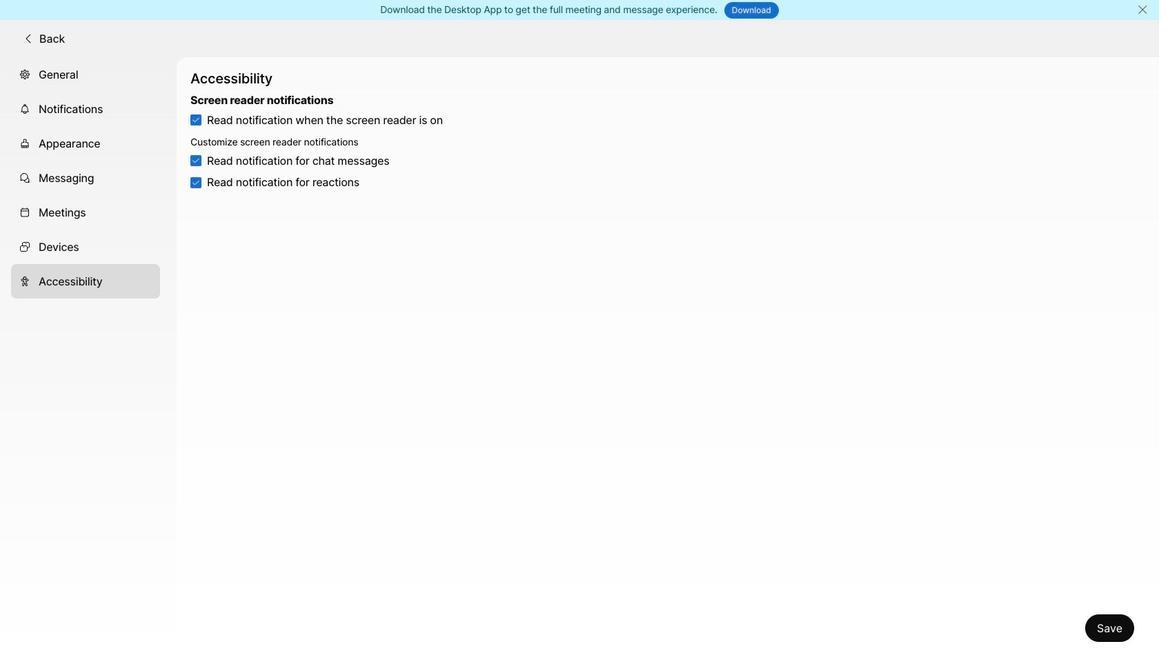 Task type: locate. For each thing, give the bounding box(es) containing it.
settings navigation
[[0, 57, 177, 665]]

accessibility tab
[[11, 264, 160, 299]]

appearance tab
[[11, 126, 160, 161]]

notifications tab
[[11, 92, 160, 126]]



Task type: describe. For each thing, give the bounding box(es) containing it.
devices tab
[[11, 230, 160, 264]]

meetings tab
[[11, 195, 160, 230]]

general tab
[[11, 57, 160, 92]]

cancel_16 image
[[1138, 4, 1148, 15]]

messaging tab
[[11, 161, 160, 195]]



Task type: vqa. For each thing, say whether or not it's contained in the screenshot.
DEVICES TAB
yes



